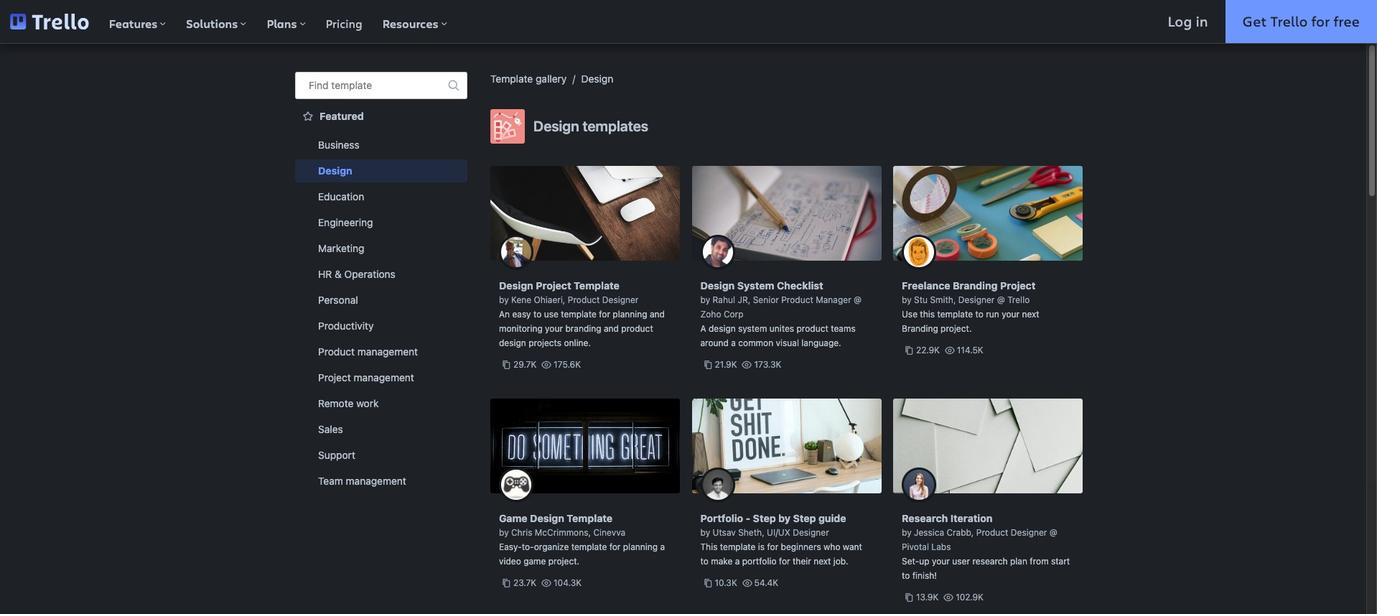 Task type: vqa. For each thing, say whether or not it's contained in the screenshot.


Task type: locate. For each thing, give the bounding box(es) containing it.
step left guide
[[793, 512, 816, 524]]

video
[[499, 556, 521, 567]]

1 horizontal spatial project.
[[941, 323, 972, 334]]

0 vertical spatial a
[[731, 338, 736, 348]]

language.
[[802, 338, 841, 348]]

1 horizontal spatial your
[[932, 556, 950, 567]]

plans
[[267, 16, 297, 32]]

to-
[[522, 541, 534, 552]]

by inside design system checklist by rahul jr, senior product manager @ zoho corp a design system unites product teams around a common visual language.
[[701, 294, 710, 305]]

a left this
[[660, 541, 665, 552]]

branding
[[953, 279, 998, 292], [902, 323, 938, 334]]

for up branding
[[599, 309, 610, 320]]

by up this
[[701, 527, 710, 538]]

0 vertical spatial design link
[[581, 73, 613, 85]]

log in link
[[1151, 0, 1226, 43]]

team
[[318, 475, 343, 487]]

resources button
[[372, 0, 457, 43]]

a
[[701, 323, 706, 334]]

your right "run"
[[1002, 309, 1020, 320]]

designer right ohiaeri,
[[602, 294, 639, 305]]

trello
[[1271, 11, 1308, 31], [1008, 294, 1030, 305]]

0 horizontal spatial your
[[545, 323, 563, 334]]

design link right gallery
[[581, 73, 613, 85]]

an
[[499, 309, 510, 320]]

and left zoho
[[650, 309, 665, 320]]

designer
[[602, 294, 639, 305], [959, 294, 995, 305], [793, 527, 829, 538], [1011, 527, 1047, 538]]

0 horizontal spatial design link
[[295, 159, 468, 182]]

template up branding
[[561, 309, 597, 320]]

for down cinevva
[[609, 541, 621, 552]]

plans button
[[257, 0, 316, 43]]

project. inside freelance branding project by stu smith, designer @ trello use this template to run your next branding project.
[[941, 323, 972, 334]]

system
[[737, 279, 775, 292]]

@ up start
[[1050, 527, 1058, 538]]

by left stu
[[902, 294, 912, 305]]

branding down this
[[902, 323, 938, 334]]

by inside game design template by chris mccrimmons, cinevva easy-to-organize template for planning a video game project.
[[499, 527, 509, 538]]

2 horizontal spatial project
[[1000, 279, 1036, 292]]

0 vertical spatial next
[[1022, 309, 1040, 320]]

1 vertical spatial and
[[604, 323, 619, 334]]

utsav
[[713, 527, 736, 538]]

@ up "run"
[[997, 294, 1005, 305]]

plan
[[1010, 556, 1028, 567]]

product inside research iteration by jessica crabb, product designer @ pivotal labs set-up your user research plan from start to finish!
[[977, 527, 1009, 538]]

to left "run"
[[976, 309, 984, 320]]

to down set-
[[902, 570, 910, 581]]

step
[[753, 512, 776, 524], [793, 512, 816, 524]]

education link
[[295, 185, 468, 208]]

mccrimmons,
[[535, 527, 591, 538]]

designer inside design project template by kene ohiaeri, product designer an easy to use template for planning and monitoring your branding and product design projects online.
[[602, 294, 639, 305]]

project. down organize
[[549, 556, 580, 567]]

your inside design project template by kene ohiaeri, product designer an easy to use template for planning and monitoring your branding and product design projects online.
[[545, 323, 563, 334]]

and right branding
[[604, 323, 619, 334]]

project management
[[318, 371, 414, 383]]

1 horizontal spatial product
[[797, 323, 829, 334]]

1 step from the left
[[753, 512, 776, 524]]

2 product from the left
[[797, 323, 829, 334]]

by up an
[[499, 294, 509, 305]]

template left gallery
[[491, 73, 533, 85]]

gallery
[[536, 73, 567, 85]]

template inside game design template by chris mccrimmons, cinevva easy-to-organize template for planning a video game project.
[[571, 541, 607, 552]]

management down support "link"
[[346, 475, 406, 487]]

0 vertical spatial trello
[[1271, 11, 1308, 31]]

manager
[[816, 294, 852, 305]]

find template
[[309, 79, 372, 91]]

product inside design project template by kene ohiaeri, product designer an easy to use template for planning and monitoring your branding and product design projects online.
[[568, 294, 600, 305]]

crabb,
[[947, 527, 974, 538]]

product down iteration at bottom right
[[977, 527, 1009, 538]]

management down productivity link
[[358, 345, 418, 358]]

product
[[621, 323, 653, 334], [797, 323, 829, 334]]

engineering link
[[295, 211, 468, 234]]

2 vertical spatial your
[[932, 556, 950, 567]]

log in
[[1168, 11, 1208, 31]]

0 horizontal spatial product
[[621, 323, 653, 334]]

product right branding
[[621, 323, 653, 334]]

design down the business
[[318, 164, 352, 177]]

make
[[711, 556, 733, 567]]

design icon image
[[491, 109, 525, 144]]

trello image
[[10, 13, 89, 30], [10, 13, 89, 30]]

team management
[[318, 475, 406, 487]]

template inside the portfolio - step by step guide by utsav sheth, ui/ux designer this template is for beginners who want to make a portfolio for their next job.
[[720, 541, 756, 552]]

1 vertical spatial your
[[545, 323, 563, 334]]

designer up plan
[[1011, 527, 1047, 538]]

step right - on the bottom right of page
[[753, 512, 776, 524]]

a
[[731, 338, 736, 348], [660, 541, 665, 552], [735, 556, 740, 567]]

features button
[[99, 0, 176, 43]]

templates
[[583, 118, 649, 134]]

1 vertical spatial design link
[[295, 159, 468, 182]]

design up mccrimmons,
[[530, 512, 564, 524]]

your inside freelance branding project by stu smith, designer @ trello use this template to run your next branding project.
[[1002, 309, 1020, 320]]

0 horizontal spatial step
[[753, 512, 776, 524]]

iteration
[[951, 512, 993, 524]]

management for team management
[[346, 475, 406, 487]]

by up pivotal
[[902, 527, 912, 538]]

1 horizontal spatial design
[[709, 323, 736, 334]]

designer up "run"
[[959, 294, 995, 305]]

template inside freelance branding project by stu smith, designer @ trello use this template to run your next branding project.
[[937, 309, 973, 320]]

kene
[[511, 294, 532, 305]]

1 vertical spatial project.
[[549, 556, 580, 567]]

next
[[1022, 309, 1040, 320], [814, 556, 831, 567]]

unites
[[770, 323, 794, 334]]

design inside design project template by kene ohiaeri, product designer an easy to use template for planning and monitoring your branding and product design projects online.
[[499, 338, 526, 348]]

template inside design project template by kene ohiaeri, product designer an easy to use template for planning and monitoring your branding and product design projects online.
[[561, 309, 597, 320]]

organize
[[534, 541, 569, 552]]

1 vertical spatial planning
[[623, 541, 658, 552]]

0 vertical spatial planning
[[613, 309, 648, 320]]

design down monitoring
[[499, 338, 526, 348]]

freelance
[[902, 279, 951, 292]]

this
[[920, 309, 935, 320]]

1 horizontal spatial branding
[[953, 279, 998, 292]]

1 horizontal spatial project
[[536, 279, 571, 292]]

designer up the 'beginners'
[[793, 527, 829, 538]]

in
[[1196, 11, 1208, 31]]

template inside game design template by chris mccrimmons, cinevva easy-to-organize template for planning a video game project.
[[567, 512, 613, 524]]

2 step from the left
[[793, 512, 816, 524]]

0 vertical spatial template
[[491, 73, 533, 85]]

designer inside freelance branding project by stu smith, designer @ trello use this template to run your next branding project.
[[959, 294, 995, 305]]

by up easy-
[[499, 527, 509, 538]]

resources
[[383, 16, 439, 32]]

template inside find template field
[[331, 79, 372, 91]]

design up rahul
[[701, 279, 735, 292]]

guide
[[819, 512, 846, 524]]

pricing link
[[316, 0, 372, 43]]

1 horizontal spatial next
[[1022, 309, 1040, 320]]

114.5k
[[957, 345, 984, 355]]

product up branding
[[568, 294, 600, 305]]

and
[[650, 309, 665, 320], [604, 323, 619, 334]]

next down who
[[814, 556, 831, 567]]

1 vertical spatial a
[[660, 541, 665, 552]]

1 horizontal spatial and
[[650, 309, 665, 320]]

chris
[[511, 527, 533, 538]]

1 vertical spatial management
[[354, 371, 414, 383]]

who
[[824, 541, 841, 552]]

online.
[[564, 338, 591, 348]]

0 horizontal spatial @
[[854, 294, 862, 305]]

support
[[318, 449, 355, 461]]

get trello for free
[[1243, 11, 1360, 31]]

by up zoho
[[701, 294, 710, 305]]

game
[[499, 512, 528, 524]]

template down "smith,"
[[937, 309, 973, 320]]

0 horizontal spatial and
[[604, 323, 619, 334]]

template for game design template
[[567, 512, 613, 524]]

by for stu
[[902, 294, 912, 305]]

1 vertical spatial trello
[[1008, 294, 1030, 305]]

product down the checklist on the right of page
[[781, 294, 814, 305]]

set-
[[902, 556, 919, 567]]

2 vertical spatial a
[[735, 556, 740, 567]]

project. up 114.5k
[[941, 323, 972, 334]]

13.9k
[[916, 592, 939, 603]]

remote work link
[[295, 392, 468, 415]]

beginners
[[781, 541, 821, 552]]

0 vertical spatial your
[[1002, 309, 1020, 320]]

operations
[[344, 268, 396, 280]]

management for project management
[[354, 371, 414, 383]]

portfolio
[[742, 556, 777, 567]]

1 horizontal spatial design link
[[581, 73, 613, 85]]

job.
[[834, 556, 849, 567]]

rahul jr, senior product manager @ zoho corp image
[[701, 235, 735, 269]]

to down this
[[701, 556, 709, 567]]

by up ui/ux
[[779, 512, 791, 524]]

a right around
[[731, 338, 736, 348]]

0 vertical spatial management
[[358, 345, 418, 358]]

pricing
[[326, 16, 362, 31]]

design inside design project template by kene ohiaeri, product designer an easy to use template for planning and monitoring your branding and product design projects online.
[[499, 279, 533, 292]]

2 horizontal spatial @
[[1050, 527, 1058, 538]]

1 vertical spatial design
[[499, 338, 526, 348]]

0 horizontal spatial branding
[[902, 323, 938, 334]]

1 vertical spatial template
[[574, 279, 620, 292]]

product down productivity
[[318, 345, 355, 358]]

rahul
[[713, 294, 735, 305]]

0 vertical spatial branding
[[953, 279, 998, 292]]

0 vertical spatial design
[[709, 323, 736, 334]]

template for design project template
[[574, 279, 620, 292]]

template up cinevva
[[567, 512, 613, 524]]

branding
[[565, 323, 602, 334]]

@ inside design system checklist by rahul jr, senior product manager @ zoho corp a design system unites product teams around a common visual language.
[[854, 294, 862, 305]]

hr & operations
[[318, 268, 396, 280]]

management down product management link
[[354, 371, 414, 383]]

utsav sheth, ui/ux designer image
[[701, 468, 735, 502]]

template up branding
[[574, 279, 620, 292]]

@ inside freelance branding project by stu smith, designer @ trello use this template to run your next branding project.
[[997, 294, 1005, 305]]

template inside design project template by kene ohiaeri, product designer an easy to use template for planning and monitoring your branding and product design projects online.
[[574, 279, 620, 292]]

1 horizontal spatial step
[[793, 512, 816, 524]]

management
[[358, 345, 418, 358], [354, 371, 414, 383], [346, 475, 406, 487]]

branding up "run"
[[953, 279, 998, 292]]

@ inside research iteration by jessica crabb, product designer @ pivotal labs set-up your user research plan from start to finish!
[[1050, 527, 1058, 538]]

planning
[[613, 309, 648, 320], [623, 541, 658, 552]]

management for product management
[[358, 345, 418, 358]]

by inside design project template by kene ohiaeri, product designer an easy to use template for planning and monitoring your branding and product design projects online.
[[499, 294, 509, 305]]

0 horizontal spatial project.
[[549, 556, 580, 567]]

2 vertical spatial management
[[346, 475, 406, 487]]

project inside freelance branding project by stu smith, designer @ trello use this template to run your next branding project.
[[1000, 279, 1036, 292]]

product up 'language.'
[[797, 323, 829, 334]]

by for rahul
[[701, 294, 710, 305]]

design link down business link
[[295, 159, 468, 182]]

template down cinevva
[[571, 541, 607, 552]]

template up featured
[[331, 79, 372, 91]]

a right make
[[735, 556, 740, 567]]

to inside the portfolio - step by step guide by utsav sheth, ui/ux designer this template is for beginners who want to make a portfolio for their next job.
[[701, 556, 709, 567]]

0 horizontal spatial design
[[499, 338, 526, 348]]

@ right manager
[[854, 294, 862, 305]]

cinevva
[[593, 527, 626, 538]]

stu
[[914, 294, 928, 305]]

your down labs
[[932, 556, 950, 567]]

template
[[491, 73, 533, 85], [574, 279, 620, 292], [567, 512, 613, 524]]

design link
[[581, 73, 613, 85], [295, 159, 468, 182]]

2 horizontal spatial your
[[1002, 309, 1020, 320]]

0 horizontal spatial trello
[[1008, 294, 1030, 305]]

next right "run"
[[1022, 309, 1040, 320]]

use
[[544, 309, 559, 320]]

0 horizontal spatial next
[[814, 556, 831, 567]]

design inside design system checklist by rahul jr, senior product manager @ zoho corp a design system unites product teams around a common visual language.
[[709, 323, 736, 334]]

template
[[331, 79, 372, 91], [561, 309, 597, 320], [937, 309, 973, 320], [571, 541, 607, 552], [720, 541, 756, 552]]

to inside research iteration by jessica crabb, product designer @ pivotal labs set-up your user research plan from start to finish!
[[902, 570, 910, 581]]

run
[[986, 309, 1000, 320]]

easy
[[512, 309, 531, 320]]

product management link
[[295, 340, 468, 363]]

projects
[[529, 338, 562, 348]]

by inside freelance branding project by stu smith, designer @ trello use this template to run your next branding project.
[[902, 294, 912, 305]]

2 vertical spatial template
[[567, 512, 613, 524]]

design system checklist by rahul jr, senior product manager @ zoho corp a design system unites product teams around a common visual language.
[[701, 279, 862, 348]]

design up "kene"
[[499, 279, 533, 292]]

0 vertical spatial project.
[[941, 323, 972, 334]]

to left "use"
[[534, 309, 542, 320]]

this
[[701, 541, 718, 552]]

designer inside research iteration by jessica crabb, product designer @ pivotal labs set-up your user research plan from start to finish!
[[1011, 527, 1047, 538]]

next inside the portfolio - step by step guide by utsav sheth, ui/ux designer this template is for beginners who want to make a portfolio for their next job.
[[814, 556, 831, 567]]

1 product from the left
[[621, 323, 653, 334]]

is
[[758, 541, 765, 552]]

design up around
[[709, 323, 736, 334]]

template down the sheth,
[[720, 541, 756, 552]]

your down "use"
[[545, 323, 563, 334]]

your inside research iteration by jessica crabb, product designer @ pivotal labs set-up your user research plan from start to finish!
[[932, 556, 950, 567]]

1 vertical spatial next
[[814, 556, 831, 567]]

1 horizontal spatial @
[[997, 294, 1005, 305]]



Task type: describe. For each thing, give the bounding box(es) containing it.
jessica crabb, product designer @ pivotal labs image
[[902, 468, 936, 502]]

design inside design system checklist by rahul jr, senior product manager @ zoho corp a design system unites product teams around a common visual language.
[[701, 279, 735, 292]]

up
[[919, 556, 930, 567]]

design inside game design template by chris mccrimmons, cinevva easy-to-organize template for planning a video game project.
[[530, 512, 564, 524]]

project management link
[[295, 366, 468, 389]]

research
[[973, 556, 1008, 567]]

design down gallery
[[534, 118, 579, 134]]

104.3k
[[554, 577, 582, 588]]

175.6k
[[554, 359, 581, 370]]

productivity
[[318, 320, 374, 332]]

use
[[902, 309, 918, 320]]

pivotal
[[902, 541, 929, 552]]

project inside design project template by kene ohiaeri, product designer an easy to use template for planning and monitoring your branding and product design projects online.
[[536, 279, 571, 292]]

stu smith, designer @ trello image
[[902, 235, 936, 269]]

teams
[[831, 323, 856, 334]]

Find template field
[[295, 72, 468, 99]]

productivity link
[[295, 315, 468, 338]]

a inside game design template by chris mccrimmons, cinevva easy-to-organize template for planning a video game project.
[[660, 541, 665, 552]]

research iteration by jessica crabb, product designer @ pivotal labs set-up your user research plan from start to finish!
[[902, 512, 1070, 581]]

for left their
[[779, 556, 790, 567]]

ohiaeri,
[[534, 294, 565, 305]]

next inside freelance branding project by stu smith, designer @ trello use this template to run your next branding project.
[[1022, 309, 1040, 320]]

@ for research iteration
[[1050, 527, 1058, 538]]

0 horizontal spatial project
[[318, 371, 351, 383]]

marketing link
[[295, 237, 468, 260]]

labs
[[932, 541, 951, 552]]

log
[[1168, 11, 1192, 31]]

a inside the portfolio - step by step guide by utsav sheth, ui/ux designer this template is for beginners who want to make a portfolio for their next job.
[[735, 556, 740, 567]]

solutions
[[186, 16, 238, 32]]

1 horizontal spatial trello
[[1271, 11, 1308, 31]]

research
[[902, 512, 948, 524]]

features
[[109, 16, 158, 32]]

by for chris
[[499, 527, 509, 538]]

54.4k
[[754, 577, 779, 588]]

easy-
[[499, 541, 522, 552]]

sheth,
[[738, 527, 765, 538]]

get
[[1243, 11, 1267, 31]]

senior
[[753, 294, 779, 305]]

remote
[[318, 397, 354, 409]]

zoho
[[701, 309, 721, 320]]

23.7k
[[513, 577, 537, 588]]

find
[[309, 79, 329, 91]]

29.7k
[[513, 359, 537, 370]]

by inside research iteration by jessica crabb, product designer @ pivotal labs set-up your user research plan from start to finish!
[[902, 527, 912, 538]]

start
[[1051, 556, 1070, 567]]

jessica
[[914, 527, 944, 538]]

21.9k
[[715, 359, 737, 370]]

project. inside game design template by chris mccrimmons, cinevva easy-to-organize template for planning a video game project.
[[549, 556, 580, 567]]

trello inside freelance branding project by stu smith, designer @ trello use this template to run your next branding project.
[[1008, 294, 1030, 305]]

marketing
[[318, 242, 364, 254]]

kene ohiaeri, product designer image
[[499, 235, 534, 269]]

work
[[356, 397, 379, 409]]

a inside design system checklist by rahul jr, senior product manager @ zoho corp a design system unites product teams around a common visual language.
[[731, 338, 736, 348]]

by for kene
[[499, 294, 509, 305]]

visual
[[776, 338, 799, 348]]

around
[[701, 338, 729, 348]]

freelance branding project by stu smith, designer @ trello use this template to run your next branding project.
[[902, 279, 1040, 334]]

for inside design project template by kene ohiaeri, product designer an easy to use template for planning and monitoring your branding and product design projects online.
[[599, 309, 610, 320]]

their
[[793, 556, 811, 567]]

chris mccrimmons, cinevva image
[[499, 468, 534, 502]]

personal
[[318, 294, 358, 306]]

hr & operations link
[[295, 263, 468, 286]]

template gallery
[[491, 73, 567, 85]]

22.9k
[[916, 345, 940, 355]]

checklist
[[777, 279, 824, 292]]

ui/ux
[[767, 527, 791, 538]]

education
[[318, 190, 364, 203]]

business link
[[295, 134, 468, 157]]

product inside design system checklist by rahul jr, senior product manager @ zoho corp a design system unites product teams around a common visual language.
[[781, 294, 814, 305]]

business
[[318, 139, 360, 151]]

template gallery link
[[491, 73, 567, 85]]

0 vertical spatial and
[[650, 309, 665, 320]]

remote work
[[318, 397, 379, 409]]

design right gallery
[[581, 73, 613, 85]]

-
[[746, 512, 751, 524]]

for right the is at the bottom of the page
[[767, 541, 779, 552]]

for inside game design template by chris mccrimmons, cinevva easy-to-organize template for planning a video game project.
[[609, 541, 621, 552]]

product inside design project template by kene ohiaeri, product designer an easy to use template for planning and monitoring your branding and product design projects online.
[[621, 323, 653, 334]]

to inside freelance branding project by stu smith, designer @ trello use this template to run your next branding project.
[[976, 309, 984, 320]]

featured link
[[295, 105, 468, 128]]

1 vertical spatial branding
[[902, 323, 938, 334]]

planning inside game design template by chris mccrimmons, cinevva easy-to-organize template for planning a video game project.
[[623, 541, 658, 552]]

team management link
[[295, 470, 468, 493]]

game design template by chris mccrimmons, cinevva easy-to-organize template for planning a video game project.
[[499, 512, 665, 567]]

product inside design system checklist by rahul jr, senior product manager @ zoho corp a design system unites product teams around a common visual language.
[[797, 323, 829, 334]]

portfolio
[[701, 512, 743, 524]]

by for step
[[779, 512, 791, 524]]

corp
[[724, 309, 744, 320]]

monitoring
[[499, 323, 543, 334]]

portfolio - step by step guide by utsav sheth, ui/ux designer this template is for beginners who want to make a portfolio for their next job.
[[701, 512, 862, 567]]

personal link
[[295, 289, 468, 312]]

for left free
[[1312, 11, 1330, 31]]

common
[[739, 338, 774, 348]]

@ for freelance branding project
[[997, 294, 1005, 305]]

173.3k
[[754, 359, 782, 370]]

want
[[843, 541, 862, 552]]

to inside design project template by kene ohiaeri, product designer an easy to use template for planning and monitoring your branding and product design projects online.
[[534, 309, 542, 320]]

sales
[[318, 423, 343, 435]]

planning inside design project template by kene ohiaeri, product designer an easy to use template for planning and monitoring your branding and product design projects online.
[[613, 309, 648, 320]]

game
[[524, 556, 546, 567]]

solutions button
[[176, 0, 257, 43]]

designer inside the portfolio - step by step guide by utsav sheth, ui/ux designer this template is for beginners who want to make a portfolio for their next job.
[[793, 527, 829, 538]]

finish!
[[913, 570, 937, 581]]



